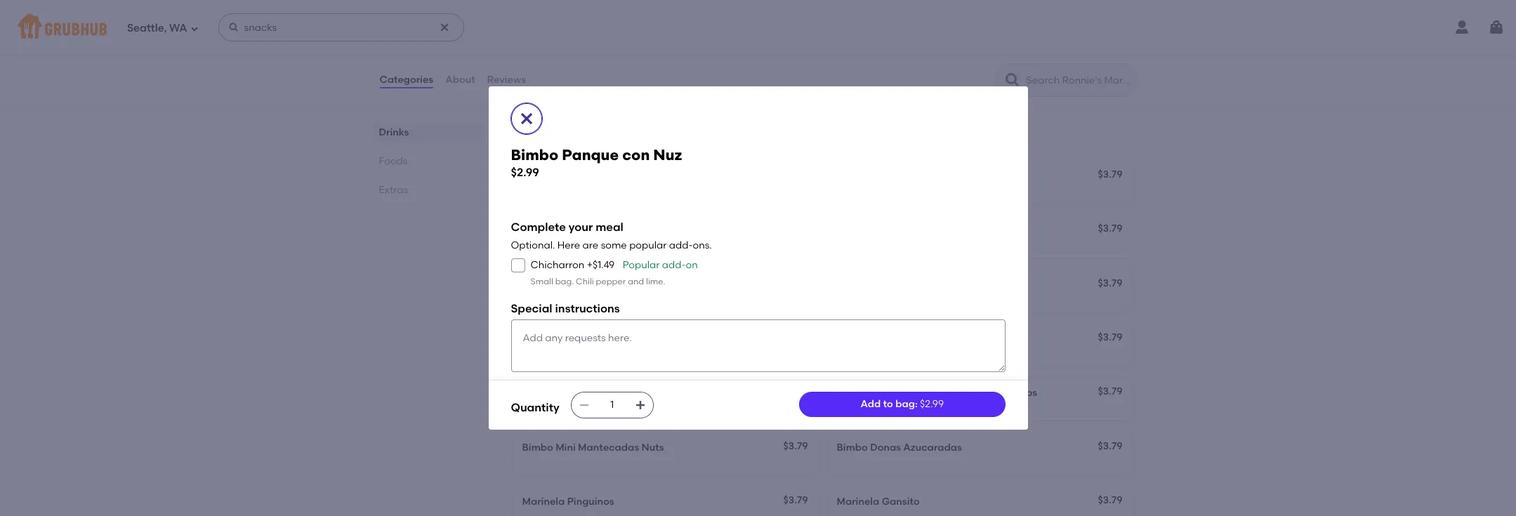 Task type: vqa. For each thing, say whether or not it's contained in the screenshot.
Taco Bell's subscription pass image
no



Task type: locate. For each thing, give the bounding box(es) containing it.
16 down reign
[[837, 71, 846, 83]]

bimbo conchas sabor vainilla
[[522, 224, 668, 236]]

1 horizontal spatial foods
[[511, 128, 555, 145]]

lime.
[[646, 276, 665, 286]]

2 oz. from the left
[[848, 71, 861, 83]]

1 horizontal spatial 16
[[837, 71, 846, 83]]

oz.
[[534, 71, 547, 83], [848, 71, 861, 83]]

1 marinela from the left
[[522, 496, 565, 508]]

0 vertical spatial panque
[[562, 146, 619, 164]]

some
[[601, 239, 627, 251]]

16 for full
[[522, 71, 531, 83]]

$3.79 button for bimbo rebanadas button on the bottom of the page
[[828, 324, 1132, 366]]

mantecadas down input item quantity number field
[[578, 441, 639, 453]]

reign
[[837, 51, 864, 63]]

nuz inside bimbo panque con nuz $2.99
[[653, 146, 682, 164]]

mantecadas
[[578, 387, 639, 399], [893, 387, 954, 399], [578, 441, 639, 453]]

bimbo left donas
[[837, 441, 868, 453]]

0 vertical spatial add-
[[669, 239, 693, 251]]

bimbo down special
[[522, 333, 553, 345]]

1 16 from the left
[[522, 71, 531, 83]]

mini down "quantity"
[[556, 441, 576, 453]]

bimbo left to at the bottom of the page
[[837, 387, 868, 399]]

nuz
[[653, 146, 682, 164], [616, 170, 634, 182]]

azucaradas
[[903, 441, 962, 453]]

ons.
[[693, 239, 712, 251]]

bimbo inside bimbo rebanadas button
[[522, 333, 553, 345]]

chips
[[1009, 387, 1037, 399]]

panque inside bimbo panque con nuz $2.99
[[562, 146, 619, 164]]

16 down full
[[522, 71, 531, 83]]

categories button
[[379, 55, 434, 105]]

mini for bimbo mini mantecadas nuts
[[556, 441, 576, 453]]

1 horizontal spatial 16 oz.
[[837, 71, 861, 83]]

vainilla
[[632, 224, 668, 236]]

16 oz. for reign
[[837, 71, 861, 83]]

con up meal on the left top
[[595, 170, 613, 182]]

mantecadas up bimbo mini mantecadas nuts
[[578, 387, 639, 399]]

Special instructions text field
[[511, 320, 1005, 372]]

bimbo
[[511, 146, 558, 164], [522, 170, 553, 182], [522, 224, 553, 236], [522, 279, 553, 290], [522, 333, 553, 345], [522, 387, 553, 399], [837, 387, 868, 399], [522, 441, 553, 453], [837, 441, 868, 453]]

1 vertical spatial nuz
[[616, 170, 634, 182]]

mantecadas for bimbo mini mantecadas chocolate chips
[[893, 387, 954, 399]]

seattle, wa
[[127, 22, 187, 34]]

1 vertical spatial con
[[595, 170, 613, 182]]

0 horizontal spatial 16
[[522, 71, 531, 83]]

energy
[[867, 51, 900, 63]]

0 vertical spatial nuz
[[653, 146, 682, 164]]

pepper
[[596, 276, 626, 286]]

$2.99 up complete
[[511, 166, 539, 179]]

con for bimbo panque con nuz $2.99
[[622, 146, 650, 164]]

1 horizontal spatial oz.
[[848, 71, 861, 83]]

16 oz. down full
[[522, 71, 547, 83]]

popular
[[623, 259, 660, 271]]

nuts
[[642, 441, 664, 453]]

0 horizontal spatial oz.
[[534, 71, 547, 83]]

$2.99 left reign
[[783, 49, 808, 61]]

0 horizontal spatial marinela
[[522, 496, 565, 508]]

here
[[557, 239, 580, 251]]

are
[[583, 239, 598, 251]]

mini left bag:
[[870, 387, 890, 399]]

chili
[[576, 276, 594, 286]]

oz. down reign
[[848, 71, 861, 83]]

wa
[[169, 22, 187, 34]]

bag:
[[895, 398, 918, 410]]

1 vertical spatial foods
[[379, 155, 408, 167]]

marinela gansito
[[837, 496, 920, 508]]

add- inside complete your meal optional. here are some popular add-ons.
[[669, 239, 693, 251]]

bimbo for bimbo rebanadas
[[522, 333, 553, 345]]

seattle,
[[127, 22, 167, 34]]

1 16 oz. from the left
[[522, 71, 547, 83]]

0 horizontal spatial nuz
[[616, 170, 634, 182]]

$2.99 inside bimbo panque con nuz $2.99
[[511, 166, 539, 179]]

bimbo up complete
[[522, 170, 553, 182]]

$3.79 button for bimbo conchas sabor vainilla button
[[828, 215, 1132, 257]]

mantecadas for bimbo mini mantecadas nuts
[[578, 441, 639, 453]]

svg image
[[1488, 19, 1505, 36], [228, 22, 239, 33], [439, 22, 450, 33], [190, 24, 198, 33], [518, 110, 535, 127], [578, 400, 590, 411], [635, 400, 646, 411]]

bimbo panque con nuz
[[522, 170, 634, 182]]

2 marinela from the left
[[837, 496, 879, 508]]

$2.99 right bag:
[[920, 398, 944, 410]]

bimbo for bimbo mini mantecadas
[[522, 387, 553, 399]]

$3.79 button for bimbo panque con nuz "button" at the top of the page
[[828, 161, 1132, 203]]

2 $3.79 button from the top
[[828, 215, 1132, 257]]

marinela left pinguinos
[[522, 496, 565, 508]]

nuz for bimbo panque con nuz $2.99
[[653, 146, 682, 164]]

mantecadas right add
[[893, 387, 954, 399]]

bimbo inside bimbo panque con nuz $2.99
[[511, 146, 558, 164]]

panque for bimbo panque con nuz $2.99
[[562, 146, 619, 164]]

bimbo inside bimbo nito button
[[522, 279, 553, 290]]

con
[[622, 146, 650, 164], [595, 170, 613, 182]]

drink
[[902, 51, 928, 63]]

con inside "button"
[[595, 170, 613, 182]]

con up bimbo panque con nuz at the left of page
[[622, 146, 650, 164]]

bimbo up "quantity"
[[522, 387, 553, 399]]

bimbo up special
[[522, 279, 553, 290]]

marinela
[[522, 496, 565, 508], [837, 496, 879, 508]]

panque
[[562, 146, 619, 164], [556, 170, 593, 182]]

panque up the 'your' on the left of the page
[[556, 170, 593, 182]]

sabor
[[601, 224, 630, 236]]

panque inside "button"
[[556, 170, 593, 182]]

bimbo inside bimbo panque con nuz "button"
[[522, 170, 553, 182]]

con inside bimbo panque con nuz $2.99
[[622, 146, 650, 164]]

0 horizontal spatial foods
[[379, 155, 408, 167]]

reviews
[[487, 74, 526, 86]]

bimbo for bimbo panque con nuz $2.99
[[511, 146, 558, 164]]

0 horizontal spatial con
[[595, 170, 613, 182]]

16 oz. down reign
[[837, 71, 861, 83]]

bimbo inside bimbo conchas sabor vainilla button
[[522, 224, 553, 236]]

2 16 oz. from the left
[[837, 71, 861, 83]]

about button
[[445, 55, 476, 105]]

add- up on
[[669, 239, 693, 251]]

bimbo up optional.
[[522, 224, 553, 236]]

16
[[522, 71, 531, 83], [837, 71, 846, 83]]

2 16 from the left
[[837, 71, 846, 83]]

marinela left gansito
[[837, 496, 879, 508]]

bimbo for bimbo donas azucaradas
[[837, 441, 868, 453]]

bimbo nito
[[522, 279, 576, 290]]

nuz inside bimbo panque con nuz "button"
[[616, 170, 634, 182]]

popular
[[629, 239, 667, 251]]

add- up lime.
[[662, 259, 686, 271]]

foods up extras
[[379, 155, 408, 167]]

bimbo for bimbo conchas sabor vainilla
[[522, 224, 553, 236]]

1 $3.79 button from the top
[[828, 161, 1132, 203]]

1 horizontal spatial nuz
[[653, 146, 682, 164]]

Input item quantity number field
[[597, 393, 628, 418]]

bag.
[[555, 276, 574, 286]]

1 horizontal spatial marinela
[[837, 496, 879, 508]]

1 horizontal spatial con
[[622, 146, 650, 164]]

bimbo for bimbo mini mantecadas nuts
[[522, 441, 553, 453]]

foods
[[511, 128, 555, 145], [379, 155, 408, 167]]

extras
[[379, 184, 408, 196]]

0 vertical spatial con
[[622, 146, 650, 164]]

$3.79
[[1098, 169, 1123, 180], [1098, 223, 1123, 235], [1098, 277, 1123, 289], [1098, 331, 1123, 343], [783, 386, 808, 398], [1098, 386, 1123, 398], [783, 440, 808, 452], [1098, 440, 1123, 452], [783, 494, 808, 506], [1098, 494, 1123, 506]]

bimbo down "quantity"
[[522, 441, 553, 453]]

chicharron
[[531, 259, 584, 271]]

popular add-on
[[623, 259, 698, 271]]

1 oz. from the left
[[534, 71, 547, 83]]

reign energy drink
[[837, 51, 928, 63]]

0 horizontal spatial 16 oz.
[[522, 71, 547, 83]]

1 vertical spatial add-
[[662, 259, 686, 271]]

oz. down full
[[534, 71, 547, 83]]

4 $3.79 button from the top
[[828, 324, 1132, 366]]

mini
[[556, 387, 576, 399], [870, 387, 890, 399], [556, 441, 576, 453]]

add-
[[669, 239, 693, 251], [662, 259, 686, 271]]

bimbo for bimbo mini mantecadas chocolate chips
[[837, 387, 868, 399]]

oz. for full
[[534, 71, 547, 83]]

bimbo mini mantecadas
[[522, 387, 639, 399]]

gansito
[[882, 496, 920, 508]]

$3.79 button
[[828, 161, 1132, 203], [828, 215, 1132, 257], [828, 269, 1132, 312], [828, 324, 1132, 366]]

bimbo up bimbo panque con nuz at the left of page
[[511, 146, 558, 164]]

1 vertical spatial panque
[[556, 170, 593, 182]]

complete your meal optional. here are some popular add-ons.
[[511, 221, 712, 251]]

panque up bimbo panque con nuz at the left of page
[[562, 146, 619, 164]]

16 oz.
[[522, 71, 547, 83], [837, 71, 861, 83]]

foods up bimbo panque con nuz at the left of page
[[511, 128, 555, 145]]

3 $3.79 button from the top
[[828, 269, 1132, 312]]

mini up "quantity"
[[556, 387, 576, 399]]

drinks tab
[[379, 125, 477, 140]]

$2.99
[[783, 49, 808, 61], [1098, 49, 1123, 61], [511, 166, 539, 179], [920, 398, 944, 410]]



Task type: describe. For each thing, give the bounding box(es) containing it.
drinks
[[379, 126, 409, 138]]

$2.99 up 'search ronnie's market' search box
[[1098, 49, 1123, 61]]

throttle
[[541, 51, 579, 63]]

bimbo for bimbo panque con nuz
[[522, 170, 553, 182]]

marinela for marinela pinguinos
[[522, 496, 565, 508]]

oz. for reign
[[848, 71, 861, 83]]

conchas
[[556, 224, 599, 236]]

quantity
[[511, 401, 559, 414]]

mini for bimbo mini mantecadas
[[556, 387, 576, 399]]

instructions
[[555, 302, 620, 315]]

bimbo for bimbo nito
[[522, 279, 553, 290]]

bimbo mini mantecadas nuts
[[522, 441, 664, 453]]

small bag. chili pepper and lime.
[[531, 276, 665, 286]]

panque for bimbo panque con nuz
[[556, 170, 593, 182]]

+
[[587, 259, 593, 271]]

bimbo rebanadas button
[[514, 324, 817, 366]]

foods inside tab
[[379, 155, 408, 167]]

full throttle
[[522, 51, 579, 63]]

reviews button
[[486, 55, 527, 105]]

donas
[[870, 441, 901, 453]]

special instructions
[[511, 302, 620, 315]]

$3.79 button for bimbo nito button
[[828, 269, 1132, 312]]

nito
[[556, 279, 576, 290]]

full
[[522, 51, 539, 63]]

pinguinos
[[567, 496, 614, 508]]

con for bimbo panque con nuz
[[595, 170, 613, 182]]

to
[[883, 398, 893, 410]]

your
[[569, 221, 593, 234]]

special
[[511, 302, 552, 315]]

add
[[861, 398, 881, 410]]

main navigation navigation
[[0, 0, 1516, 55]]

small
[[531, 276, 553, 286]]

Search Ronnie's Market search field
[[1025, 74, 1132, 87]]

bimbo panque con nuz button
[[514, 161, 817, 203]]

bimbo donas azucaradas
[[837, 441, 962, 453]]

nuz for bimbo panque con nuz
[[616, 170, 634, 182]]

chocolate
[[956, 387, 1007, 399]]

meal
[[596, 221, 623, 234]]

rebanadas
[[556, 333, 611, 345]]

mini for bimbo mini mantecadas chocolate chips
[[870, 387, 890, 399]]

bimbo nito button
[[514, 269, 817, 312]]

and
[[628, 276, 644, 286]]

marinela for marinela gansito
[[837, 496, 879, 508]]

16 oz. for full
[[522, 71, 547, 83]]

search icon image
[[1004, 72, 1021, 88]]

foods tab
[[379, 154, 477, 169]]

16 for reign
[[837, 71, 846, 83]]

chicharron + $1.49
[[531, 259, 615, 271]]

mantecadas for bimbo mini mantecadas
[[578, 387, 639, 399]]

$1.49
[[593, 259, 615, 271]]

bimbo panque con nuz $2.99
[[511, 146, 682, 179]]

about
[[445, 74, 475, 86]]

bimbo rebanadas
[[522, 333, 611, 345]]

categories
[[380, 74, 433, 86]]

add to bag: $2.99
[[861, 398, 944, 410]]

optional.
[[511, 239, 555, 251]]

complete
[[511, 221, 566, 234]]

bimbo conchas sabor vainilla button
[[514, 215, 817, 257]]

bimbo mini mantecadas chocolate chips
[[837, 387, 1037, 399]]

marinela pinguinos
[[522, 496, 614, 508]]

0 vertical spatial foods
[[511, 128, 555, 145]]

extras tab
[[379, 183, 477, 197]]

on
[[686, 259, 698, 271]]



